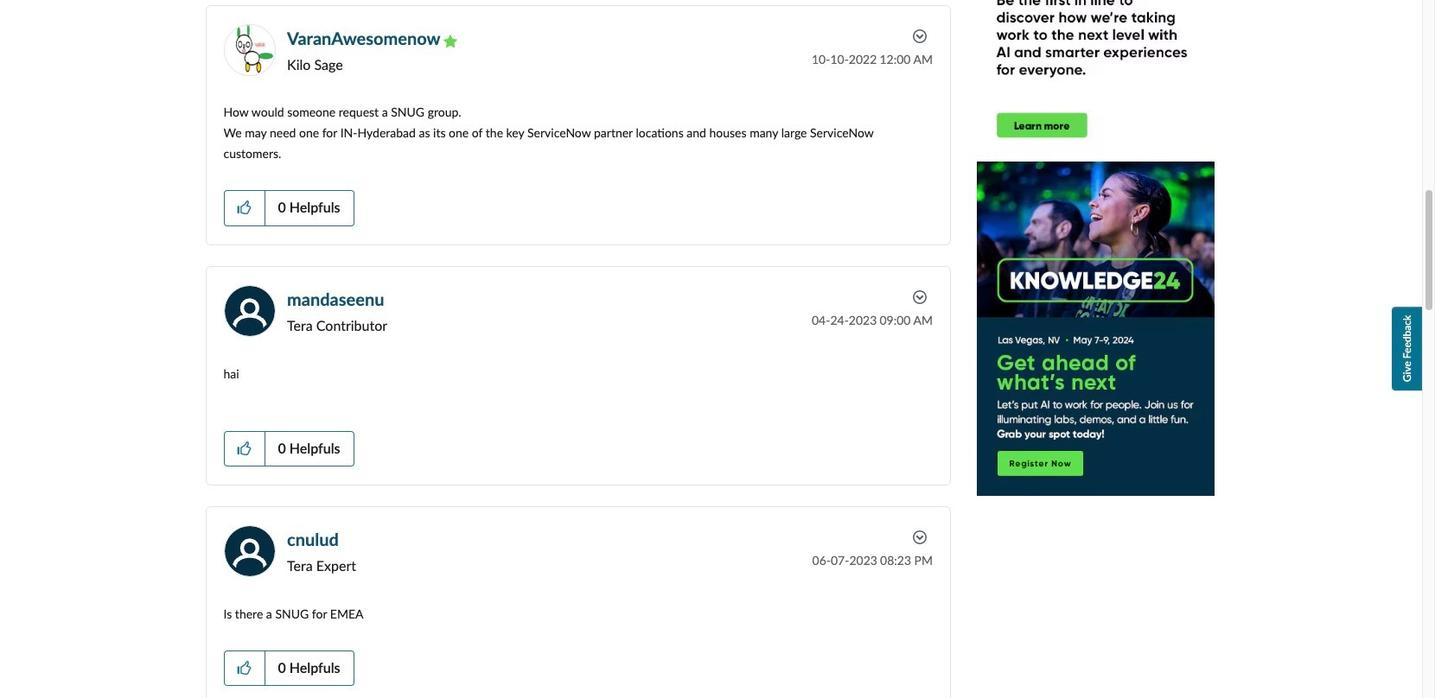 Task type: vqa. For each thing, say whether or not it's contained in the screenshot.
Heading
yes



Task type: describe. For each thing, give the bounding box(es) containing it.
varanawesomenow image
[[224, 24, 275, 76]]

cnulud image
[[224, 526, 275, 577]]



Task type: locate. For each thing, give the bounding box(es) containing it.
mandaseenu image
[[224, 285, 275, 337]]

heading
[[205, 0, 951, 5]]

kilo sage image
[[444, 35, 458, 49]]



